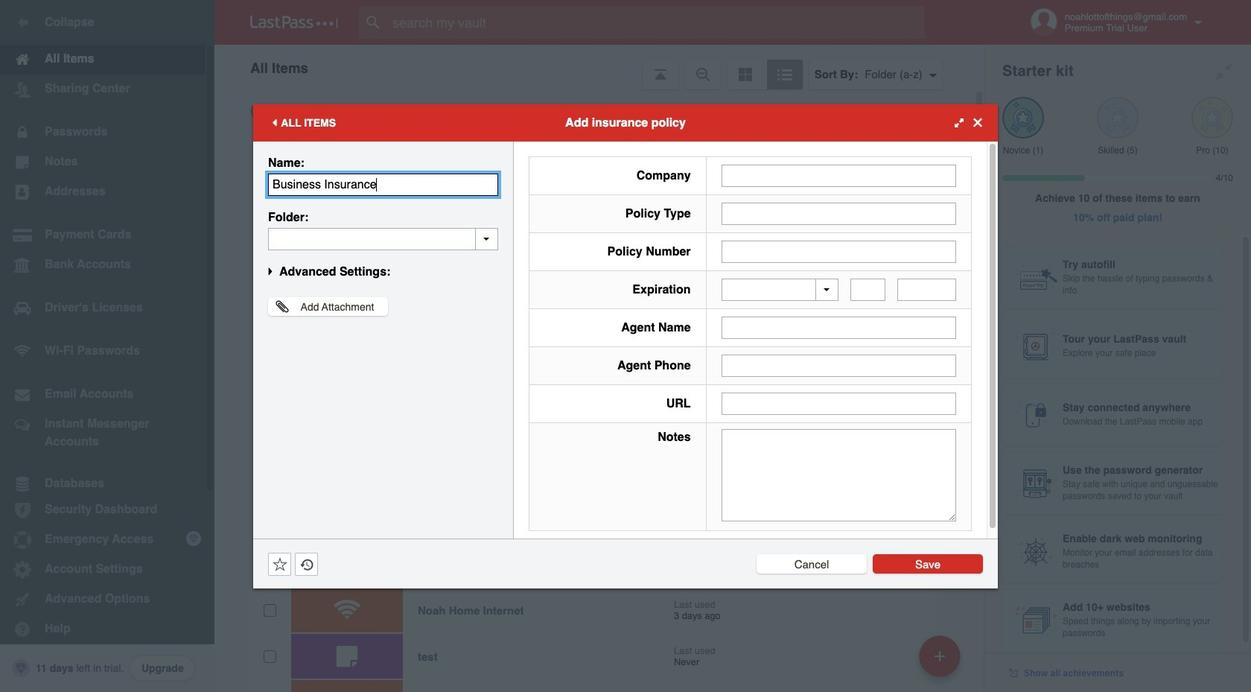 Task type: vqa. For each thing, say whether or not it's contained in the screenshot.
'New item' element
no



Task type: locate. For each thing, give the bounding box(es) containing it.
Search search field
[[359, 6, 955, 39]]

None text field
[[722, 164, 957, 187], [268, 173, 499, 196], [722, 202, 957, 225], [268, 228, 499, 250], [722, 240, 957, 263], [722, 317, 957, 339], [722, 164, 957, 187], [268, 173, 499, 196], [722, 202, 957, 225], [268, 228, 499, 250], [722, 240, 957, 263], [722, 317, 957, 339]]

dialog
[[253, 104, 999, 588]]

main navigation navigation
[[0, 0, 215, 692]]

new item image
[[935, 651, 946, 661]]

lastpass image
[[250, 16, 338, 29]]

vault options navigation
[[215, 45, 985, 89]]

None text field
[[851, 279, 886, 301], [898, 279, 957, 301], [722, 355, 957, 377], [722, 393, 957, 415], [722, 429, 957, 522], [851, 279, 886, 301], [898, 279, 957, 301], [722, 355, 957, 377], [722, 393, 957, 415], [722, 429, 957, 522]]



Task type: describe. For each thing, give the bounding box(es) containing it.
search my vault text field
[[359, 6, 955, 39]]

new item navigation
[[914, 631, 970, 692]]



